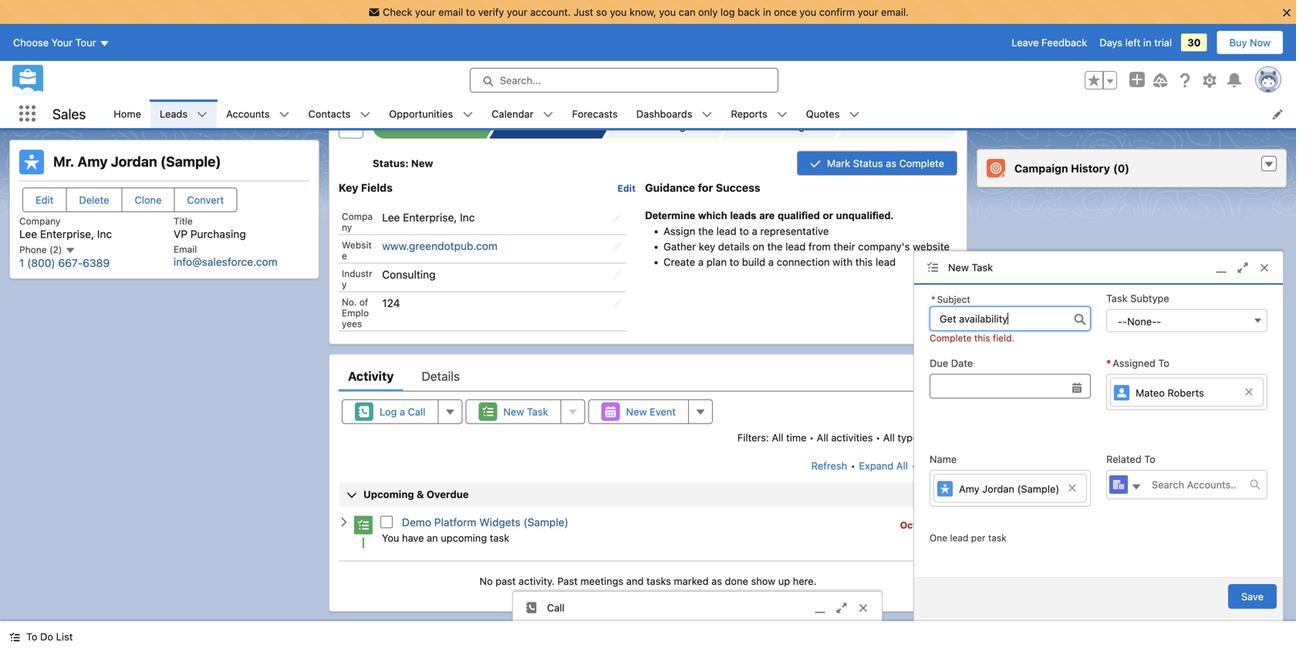 Task type: vqa. For each thing, say whether or not it's contained in the screenshot.
fifth "1:23"
no



Task type: locate. For each thing, give the bounding box(es) containing it.
qualified
[[778, 210, 820, 221]]

task down widgets
[[490, 532, 510, 544]]

0 horizontal spatial inc
[[97, 228, 112, 240]]

to left do
[[26, 631, 37, 643]]

text default image for opportunities
[[463, 109, 473, 120]]

know,
[[630, 6, 657, 18]]

buy now
[[1230, 37, 1271, 48]]

2 task from the left
[[989, 532, 1007, 543]]

you right so
[[610, 6, 627, 18]]

0 vertical spatial this
[[856, 256, 873, 268]]

--none--
[[1118, 316, 1162, 327]]

0 vertical spatial the
[[699, 225, 714, 237]]

None text field
[[930, 306, 1091, 331]]

1 vertical spatial task
[[1107, 293, 1128, 304]]

text default image up 'nurturing'
[[777, 109, 788, 120]]

1 your from the left
[[415, 6, 436, 18]]

as inside button
[[886, 157, 897, 169]]

2 horizontal spatial to
[[1159, 357, 1170, 369]]

one lead per task
[[930, 532, 1007, 543]]

1 vertical spatial call
[[547, 602, 565, 614]]

www.greendotpub.com link
[[382, 239, 498, 252]]

contacts list item
[[299, 100, 380, 128]]

to right assigned
[[1159, 357, 1170, 369]]

related to
[[1107, 454, 1156, 465]]

calendar list item
[[483, 100, 563, 128]]

new task dialog
[[914, 251, 1284, 621]]

days left in trial
[[1100, 37, 1173, 48]]

to right related
[[1145, 454, 1156, 465]]

oct 25
[[901, 520, 932, 530]]

jordan up per
[[983, 483, 1015, 495]]

accounts list item
[[217, 100, 299, 128]]

lead up details
[[717, 225, 737, 237]]

1 horizontal spatial amy
[[959, 483, 980, 495]]

0 horizontal spatial call
[[408, 406, 426, 417]]

lead
[[717, 225, 737, 237], [786, 240, 806, 253], [876, 256, 896, 268], [951, 532, 969, 543]]

can
[[679, 6, 696, 18]]

list
[[104, 100, 1297, 128]]

opportunities list item
[[380, 100, 483, 128]]

text default image inside "accounts" list item
[[279, 109, 290, 120]]

a right log at the left bottom of the page
[[400, 406, 405, 417]]

nurturing
[[761, 120, 805, 132]]

0 horizontal spatial enterprise,
[[40, 228, 94, 240]]

text default image
[[197, 109, 208, 120], [279, 109, 290, 120], [849, 109, 860, 120], [1264, 159, 1275, 170], [65, 245, 75, 256], [1250, 480, 1261, 490], [339, 517, 350, 527]]

this inside determine which leads are qualified or unqualified. assign the lead to a representative gather key details on the lead from their company's website create a plan to build a connection with this lead
[[856, 256, 873, 268]]

inc up www.greendotpub.com 'link'
[[460, 211, 475, 224]]

the up key
[[699, 225, 714, 237]]

0 horizontal spatial *
[[932, 294, 936, 305]]

1 horizontal spatial the
[[768, 240, 783, 253]]

1 vertical spatial amy
[[959, 483, 980, 495]]

new task button
[[466, 399, 562, 424]]

build
[[742, 256, 766, 268]]

enterprise, up (2)
[[40, 228, 94, 240]]

complete
[[900, 157, 945, 169], [930, 333, 972, 344]]

websit e
[[342, 239, 372, 261]]

delete button
[[66, 188, 122, 212]]

- left none-
[[1118, 316, 1123, 327]]

expand
[[859, 460, 894, 471]]

leads
[[731, 210, 757, 221]]

text default image inside "new task" dialog
[[1132, 482, 1142, 493]]

to for related to
[[1145, 454, 1156, 465]]

to do list button
[[0, 621, 82, 652]]

task inside "new task" dialog
[[989, 532, 1007, 543]]

one
[[930, 532, 948, 543]]

the right on
[[768, 240, 783, 253]]

1 vertical spatial this
[[975, 333, 991, 344]]

0 vertical spatial to
[[466, 6, 476, 18]]

1 task from the left
[[490, 532, 510, 544]]

status inside 'mark status as complete' button
[[854, 157, 883, 169]]

which
[[698, 210, 728, 221]]

to right email
[[466, 6, 476, 18]]

amy jordan (sample) link
[[934, 474, 1088, 503]]

text default image inside to do list button
[[9, 632, 20, 643]]

connection
[[777, 256, 830, 268]]

(sample) for mr. amy jordan (sample)
[[160, 153, 221, 170]]

group
[[1085, 71, 1118, 90]]

status right mark
[[854, 157, 883, 169]]

1 horizontal spatial task
[[989, 532, 1007, 543]]

1 you from the left
[[610, 6, 627, 18]]

1 horizontal spatial lee
[[382, 211, 400, 224]]

2 horizontal spatial your
[[858, 6, 879, 18]]

as
[[886, 157, 897, 169], [712, 575, 722, 587]]

1 horizontal spatial inc
[[460, 211, 475, 224]]

text default image right calendar on the top left
[[543, 109, 554, 120]]

quotes link
[[797, 100, 849, 128]]

compa
[[342, 211, 373, 222]]

text default image inside the contacts list item
[[360, 109, 371, 120]]

lee inside company lee enterprise, inc
[[19, 228, 37, 240]]

to do list
[[26, 631, 73, 643]]

to for assigned to
[[1159, 357, 1170, 369]]

done
[[725, 575, 749, 587]]

call right log at the left bottom of the page
[[408, 406, 426, 417]]

0 vertical spatial amy
[[78, 153, 108, 170]]

2 status from the left
[[854, 157, 883, 169]]

on
[[753, 240, 765, 253]]

jordan up clone button
[[111, 153, 157, 170]]

1 horizontal spatial as
[[886, 157, 897, 169]]

to down details
[[730, 256, 740, 268]]

leads
[[160, 108, 188, 120]]

accounts image
[[1110, 476, 1128, 494]]

2 vertical spatial task
[[527, 406, 548, 417]]

clone button
[[122, 188, 175, 212]]

opportunities link
[[380, 100, 463, 128]]

1 vertical spatial *
[[1107, 357, 1112, 369]]

1 horizontal spatial call
[[547, 602, 565, 614]]

0 vertical spatial to
[[1159, 357, 1170, 369]]

task
[[972, 262, 993, 273], [1107, 293, 1128, 304], [527, 406, 548, 417]]

this right "with"
[[856, 256, 873, 268]]

quotes list item
[[797, 100, 869, 128]]

task image
[[354, 516, 373, 534]]

text default image inside the "dashboards" list item
[[702, 109, 713, 120]]

0 vertical spatial in
[[763, 6, 772, 18]]

tour
[[75, 37, 96, 48]]

•
[[810, 432, 814, 443], [876, 432, 881, 443], [851, 460, 856, 471], [912, 460, 917, 471]]

to
[[1159, 357, 1170, 369], [1145, 454, 1156, 465], [26, 631, 37, 643]]

2 you from the left
[[659, 6, 676, 18]]

0 vertical spatial *
[[932, 294, 936, 305]]

path options list box
[[373, 114, 958, 139]]

0 vertical spatial new task
[[949, 262, 993, 273]]

mark
[[827, 157, 851, 169]]

text default image inside "calendar" list item
[[543, 109, 554, 120]]

0 vertical spatial complete
[[900, 157, 945, 169]]

1 horizontal spatial to
[[1145, 454, 1156, 465]]

convert button
[[174, 188, 237, 212]]

complete down converted
[[900, 157, 945, 169]]

0 horizontal spatial the
[[699, 225, 714, 237]]

as down converted
[[886, 157, 897, 169]]

1 vertical spatial (sample)
[[1018, 483, 1060, 495]]

you have an upcoming task
[[382, 532, 510, 544]]

0 horizontal spatial in
[[763, 6, 772, 18]]

call
[[408, 406, 426, 417], [547, 602, 565, 614]]

* for *
[[1107, 357, 1112, 369]]

text default image left reports link
[[702, 109, 713, 120]]

none text field inside "new task" dialog
[[930, 374, 1091, 399]]

1 vertical spatial in
[[1144, 37, 1152, 48]]

calendar
[[492, 108, 534, 120]]

complete this field.
[[930, 333, 1015, 344]]

lead down company's at right top
[[876, 256, 896, 268]]

- down task subtype
[[1123, 316, 1128, 327]]

1 horizontal spatial you
[[659, 6, 676, 18]]

leave feedback link
[[1012, 37, 1088, 48]]

complete up 'due date'
[[930, 333, 972, 344]]

edit inside button
[[36, 194, 54, 206]]

1 horizontal spatial status
[[854, 157, 883, 169]]

expand all button
[[859, 453, 909, 478]]

2 horizontal spatial you
[[800, 6, 817, 18]]

0 vertical spatial as
[[886, 157, 897, 169]]

converted
[[873, 120, 922, 132]]

from
[[809, 240, 831, 253]]

text default image left calendar on the top left
[[463, 109, 473, 120]]

task subtype
[[1107, 293, 1170, 304]]

delete
[[79, 194, 109, 206]]

your left email. at the top right
[[858, 6, 879, 18]]

tab list containing activity
[[339, 361, 958, 392]]

text default image
[[360, 109, 371, 120], [463, 109, 473, 120], [543, 109, 554, 120], [702, 109, 713, 120], [777, 109, 788, 120], [1132, 482, 1142, 493], [9, 632, 20, 643]]

of
[[360, 297, 368, 307]]

mateo roberts link
[[1111, 378, 1264, 407]]

1 vertical spatial as
[[712, 575, 722, 587]]

edit left guidance
[[618, 183, 636, 194]]

0 vertical spatial task
[[972, 262, 993, 273]]

to down leads
[[740, 225, 749, 237]]

1 vertical spatial to
[[740, 225, 749, 237]]

3 your from the left
[[858, 6, 879, 18]]

choose your tour button
[[12, 30, 111, 55]]

info@salesforce.com
[[174, 256, 278, 268]]

plan
[[707, 256, 727, 268]]

contacts link
[[299, 100, 360, 128]]

0 horizontal spatial lee
[[19, 228, 37, 240]]

you right once
[[800, 6, 817, 18]]

edit up company
[[36, 194, 54, 206]]

assigned
[[1113, 357, 1156, 369]]

1 vertical spatial enterprise,
[[40, 228, 94, 240]]

convert
[[187, 194, 224, 206]]

in right the back
[[763, 6, 772, 18]]

www.greendotpub.com
[[382, 239, 498, 252]]

text default image inside reports list item
[[777, 109, 788, 120]]

1 horizontal spatial jordan
[[983, 483, 1015, 495]]

text default image for reports
[[777, 109, 788, 120]]

1 horizontal spatial your
[[507, 6, 528, 18]]

new task inside dialog
[[949, 262, 993, 273]]

0 horizontal spatial (sample)
[[160, 153, 221, 170]]

text default image inside leads list item
[[197, 109, 208, 120]]

(sample) inside amy jordan (sample) link
[[1018, 483, 1060, 495]]

call inside log a call button
[[408, 406, 426, 417]]

or
[[823, 210, 833, 221]]

status up fields
[[373, 157, 405, 169]]

reports list item
[[722, 100, 797, 128]]

2 - from the left
[[1123, 316, 1128, 327]]

1 vertical spatial complete
[[930, 333, 972, 344]]

* left subject
[[932, 294, 936, 305]]

0 vertical spatial enterprise,
[[403, 211, 457, 224]]

buy now button
[[1217, 30, 1284, 55]]

1 horizontal spatial in
[[1144, 37, 1152, 48]]

all right "expand"
[[897, 460, 908, 471]]

new event button
[[589, 399, 689, 424]]

2 vertical spatial (sample)
[[524, 516, 569, 528]]

2 vertical spatial to
[[26, 631, 37, 643]]

1 vertical spatial jordan
[[983, 483, 1015, 495]]

1 horizontal spatial enterprise,
[[403, 211, 457, 224]]

text default image left do
[[9, 632, 20, 643]]

0 vertical spatial call
[[408, 406, 426, 417]]

your left email
[[415, 6, 436, 18]]

phone
[[19, 244, 47, 255]]

call down past
[[547, 602, 565, 614]]

text default image inside opportunities list item
[[463, 109, 473, 120]]

0 horizontal spatial new task
[[504, 406, 548, 417]]

1 horizontal spatial this
[[975, 333, 991, 344]]

a left plan
[[698, 256, 704, 268]]

amy jordan (sample)
[[959, 483, 1060, 495]]

industr y
[[342, 268, 373, 290]]

lead image
[[19, 150, 44, 174]]

0 vertical spatial (sample)
[[160, 153, 221, 170]]

1 (800) 667-6389 link
[[19, 257, 110, 269]]

0 vertical spatial jordan
[[111, 153, 157, 170]]

0 horizontal spatial edit
[[36, 194, 54, 206]]

0 horizontal spatial status
[[373, 157, 405, 169]]

show
[[751, 575, 776, 587]]

log
[[721, 6, 735, 18]]

text default image right accounts icon
[[1132, 482, 1142, 493]]

mark status as complete
[[827, 157, 945, 169]]

1 horizontal spatial *
[[1107, 357, 1112, 369]]

1 horizontal spatial (sample)
[[524, 516, 569, 528]]

• left "expand"
[[851, 460, 856, 471]]

1 vertical spatial lee
[[19, 228, 37, 240]]

yees
[[342, 318, 362, 329]]

None text field
[[930, 374, 1091, 399]]

do
[[40, 631, 53, 643]]

0 horizontal spatial task
[[527, 406, 548, 417]]

1 vertical spatial to
[[1145, 454, 1156, 465]]

vp
[[174, 228, 188, 240]]

* left assigned
[[1107, 357, 1112, 369]]

(0)
[[1114, 162, 1130, 175]]

lee up phone
[[19, 228, 37, 240]]

dashboards list item
[[627, 100, 722, 128]]

1 - from the left
[[1118, 316, 1123, 327]]

0 horizontal spatial task
[[490, 532, 510, 544]]

lead down 'representative'
[[786, 240, 806, 253]]

0 horizontal spatial to
[[26, 631, 37, 643]]

2 horizontal spatial task
[[1107, 293, 1128, 304]]

all
[[772, 432, 784, 443], [817, 432, 829, 443], [884, 432, 895, 443], [897, 460, 908, 471], [945, 460, 957, 471]]

details
[[422, 369, 460, 383]]

you left can
[[659, 6, 676, 18]]

0 horizontal spatial you
[[610, 6, 627, 18]]

(sample)
[[160, 153, 221, 170], [1018, 483, 1060, 495], [524, 516, 569, 528]]

enterprise, up www.greendotpub.com 'link'
[[403, 211, 457, 224]]

1 vertical spatial new task
[[504, 406, 548, 417]]

lead left per
[[951, 532, 969, 543]]

2 horizontal spatial (sample)
[[1018, 483, 1060, 495]]

task right per
[[989, 532, 1007, 543]]

a right build
[[769, 256, 774, 268]]

0 horizontal spatial this
[[856, 256, 873, 268]]

this left 'field.'
[[975, 333, 991, 344]]

0 horizontal spatial your
[[415, 6, 436, 18]]

- down the subtype
[[1157, 316, 1162, 327]]

amy inside amy jordan (sample) link
[[959, 483, 980, 495]]

1 horizontal spatial new task
[[949, 262, 993, 273]]

with
[[833, 256, 853, 268]]

activity
[[348, 369, 394, 383]]

your right verify
[[507, 6, 528, 18]]

complete inside button
[[900, 157, 945, 169]]

tab list
[[339, 361, 958, 392]]

1 vertical spatial inc
[[97, 228, 112, 240]]

text default image right contacts
[[360, 109, 371, 120]]

inc up 6389
[[97, 228, 112, 240]]

accounts link
[[217, 100, 279, 128]]

tasks
[[647, 575, 671, 587]]

as left done
[[712, 575, 722, 587]]

lee down fields
[[382, 211, 400, 224]]

in right left
[[1144, 37, 1152, 48]]

lee
[[382, 211, 400, 224], [19, 228, 37, 240]]



Task type: describe. For each thing, give the bounding box(es) containing it.
buy
[[1230, 37, 1248, 48]]

all left time
[[772, 432, 784, 443]]

time
[[787, 432, 807, 443]]

0 horizontal spatial amy
[[78, 153, 108, 170]]

6389
[[83, 257, 110, 269]]

search...
[[500, 75, 541, 86]]

field.
[[993, 333, 1015, 344]]

y
[[342, 279, 347, 290]]

leave
[[1012, 37, 1039, 48]]

leads list item
[[151, 100, 217, 128]]

text default image for calendar
[[543, 109, 554, 120]]

to inside to do list button
[[26, 631, 37, 643]]

0 horizontal spatial jordan
[[111, 153, 157, 170]]

contacts
[[308, 108, 351, 120]]

have
[[402, 532, 424, 544]]

days
[[1100, 37, 1123, 48]]

campaign
[[1015, 162, 1069, 175]]

key
[[699, 240, 716, 253]]

1 status from the left
[[373, 157, 405, 169]]

mark status as complete button
[[797, 151, 958, 176]]

assign
[[664, 225, 696, 237]]

accounts
[[226, 108, 270, 120]]

list containing home
[[104, 100, 1297, 128]]

mateo
[[1136, 387, 1165, 399]]

due
[[930, 357, 949, 369]]

all right time
[[817, 432, 829, 443]]

0 vertical spatial inc
[[460, 211, 475, 224]]

your
[[51, 37, 73, 48]]

assigned to
[[1113, 357, 1170, 369]]

sales
[[52, 106, 86, 122]]

25
[[920, 520, 932, 530]]

activity link
[[348, 361, 394, 392]]

new inside new link
[[541, 120, 561, 132]]

1 horizontal spatial edit
[[618, 183, 636, 194]]

activities
[[832, 432, 873, 443]]

inc inside company lee enterprise, inc
[[97, 228, 112, 240]]

per
[[972, 532, 986, 543]]

Related To text field
[[1143, 471, 1250, 499]]

past
[[496, 575, 516, 587]]

new event
[[626, 406, 676, 417]]

meetings
[[581, 575, 624, 587]]

history
[[1071, 162, 1111, 175]]

log a call button
[[342, 399, 439, 424]]

details link
[[422, 361, 460, 392]]

overdue
[[427, 488, 469, 500]]

this inside "new task" dialog
[[975, 333, 991, 344]]

new inside "new task" dialog
[[949, 262, 969, 273]]

2 your from the left
[[507, 6, 528, 18]]

all right view
[[945, 460, 957, 471]]

enterprise, inside company lee enterprise, inc
[[40, 228, 94, 240]]

so
[[596, 6, 607, 18]]

edit button
[[22, 188, 67, 212]]

event
[[650, 406, 676, 417]]

purchasing
[[191, 228, 246, 240]]

task inside new task button
[[527, 406, 548, 417]]

refresh • expand all • view all
[[812, 460, 957, 471]]

converted link
[[844, 114, 950, 139]]

0 horizontal spatial as
[[712, 575, 722, 587]]

trial
[[1155, 37, 1173, 48]]

working link
[[612, 114, 718, 139]]

email info@salesforce.com
[[174, 244, 278, 268]]

no
[[480, 575, 493, 587]]

unqualified.
[[836, 210, 894, 221]]

mateo roberts
[[1136, 387, 1205, 399]]

guidance for success
[[645, 181, 761, 194]]

1 (800) 667-6389
[[19, 257, 110, 269]]

types
[[898, 432, 924, 443]]

account.
[[530, 6, 571, 18]]

all left types
[[884, 432, 895, 443]]

text default image for contacts
[[360, 109, 371, 120]]

key
[[339, 181, 359, 194]]

jordan inside "new task" dialog
[[983, 483, 1015, 495]]

a inside button
[[400, 406, 405, 417]]

• right 'activities'
[[876, 432, 881, 443]]

up
[[779, 575, 790, 587]]

new inside new task button
[[504, 406, 524, 417]]

industr
[[342, 268, 373, 279]]

3 - from the left
[[1157, 316, 1162, 327]]

0 vertical spatial lee
[[382, 211, 400, 224]]

compa ny
[[342, 211, 373, 233]]

1 vertical spatial the
[[768, 240, 783, 253]]

3 you from the left
[[800, 6, 817, 18]]

roberts
[[1168, 387, 1205, 399]]

new inside new event button
[[626, 406, 647, 417]]

opportunities
[[389, 108, 453, 120]]

2 vertical spatial to
[[730, 256, 740, 268]]

• right time
[[810, 432, 814, 443]]

now
[[1250, 37, 1271, 48]]

phone (2) button
[[19, 244, 75, 256]]

upcoming
[[364, 488, 414, 500]]

back
[[738, 6, 761, 18]]

• left view
[[912, 460, 917, 471]]

oct
[[901, 520, 917, 530]]

are
[[760, 210, 775, 221]]

text default image inside phone (2) dropdown button
[[65, 245, 75, 256]]

emplo
[[342, 307, 369, 318]]

--none-- button
[[1107, 309, 1268, 332]]

leads link
[[151, 100, 197, 128]]

email
[[439, 6, 463, 18]]

(sample) for demo platform widgets (sample)
[[524, 516, 569, 528]]

left
[[1126, 37, 1141, 48]]

reports link
[[722, 100, 777, 128]]

new task inside button
[[504, 406, 548, 417]]

:
[[405, 157, 409, 169]]

upcoming & overdue
[[364, 488, 469, 500]]

lead inside "new task" dialog
[[951, 532, 969, 543]]

complete inside "new task" dialog
[[930, 333, 972, 344]]

1 horizontal spatial task
[[972, 262, 993, 273]]

(2)
[[49, 244, 62, 255]]

demo platform widgets (sample)
[[402, 516, 569, 528]]

text default image inside quotes list item
[[849, 109, 860, 120]]

* for * subject
[[932, 294, 936, 305]]

websit
[[342, 239, 372, 250]]

filters: all time • all activities • all types
[[738, 432, 924, 443]]

success
[[716, 181, 761, 194]]

a up on
[[752, 225, 758, 237]]

* subject
[[932, 294, 971, 305]]

lee enterprise, inc
[[382, 211, 475, 224]]

info@salesforce.com link
[[174, 256, 278, 268]]

widgets
[[480, 516, 521, 528]]

forecasts link
[[563, 100, 627, 128]]

text default image for dashboards
[[702, 109, 713, 120]]

dashboards
[[637, 108, 693, 120]]

mr.
[[53, 153, 74, 170]]

view
[[920, 460, 943, 471]]



